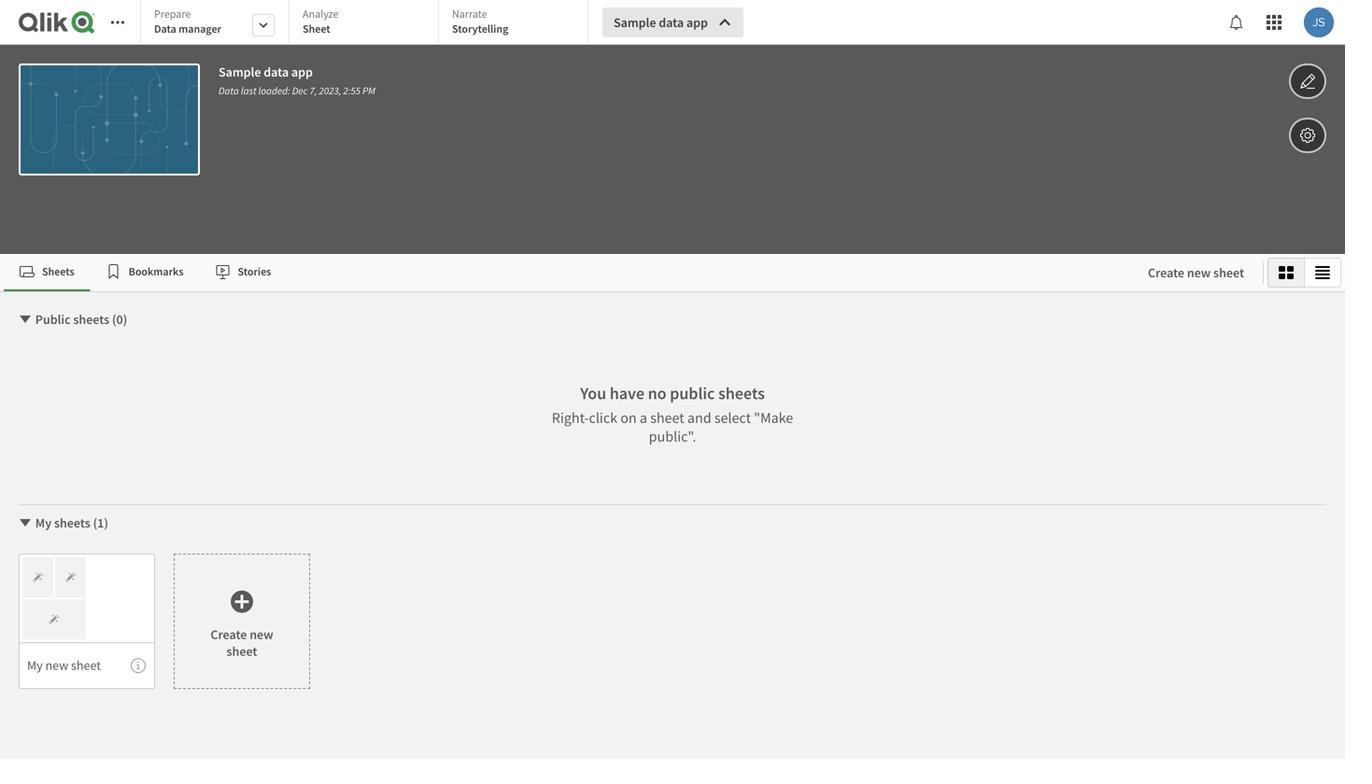 Task type: locate. For each thing, give the bounding box(es) containing it.
1 horizontal spatial create
[[1148, 264, 1184, 281]]

collapse image
[[18, 516, 33, 531]]

1 vertical spatial my
[[27, 657, 43, 674]]

my
[[35, 515, 52, 531], [27, 657, 43, 674]]

0 horizontal spatial new
[[45, 657, 68, 674]]

tooltip inside my new sheet menu item
[[131, 659, 146, 673]]

2 horizontal spatial new
[[1187, 264, 1211, 281]]

sheets inside you have no public sheets right-click on a sheet and select "make public".
[[718, 383, 765, 404]]

data inside button
[[659, 14, 684, 31]]

toolbar
[[0, 0, 1345, 254]]

1 vertical spatial new
[[250, 626, 273, 643]]

have
[[610, 383, 644, 404]]

sample inside sample data app data last loaded: dec 7, 2023, 2:55 pm
[[219, 64, 261, 80]]

new inside button
[[1187, 264, 1211, 281]]

sample inside button
[[614, 14, 656, 31]]

1 vertical spatial data
[[264, 64, 289, 80]]

0 vertical spatial create new sheet
[[1148, 264, 1244, 281]]

a
[[640, 408, 647, 427]]

tab list
[[140, 0, 595, 47], [4, 254, 1129, 291]]

data left the last
[[219, 84, 239, 97]]

storytelling
[[452, 21, 508, 36]]

0 vertical spatial create
[[1148, 264, 1184, 281]]

1 vertical spatial create
[[211, 626, 247, 643]]

data for sample data app
[[659, 14, 684, 31]]

0 horizontal spatial sample
[[219, 64, 261, 80]]

1 vertical spatial data
[[219, 84, 239, 97]]

0 horizontal spatial data
[[264, 64, 289, 80]]

0 horizontal spatial create
[[211, 626, 247, 643]]

data
[[659, 14, 684, 31], [264, 64, 289, 80]]

grid view image
[[1279, 265, 1294, 280]]

1 vertical spatial sample
[[219, 64, 261, 80]]

sheets button
[[4, 254, 90, 291]]

toolbar containing sample data app
[[0, 0, 1345, 254]]

tab list containing sheets
[[4, 254, 1129, 291]]

sample data app button
[[602, 7, 743, 37]]

1 horizontal spatial sample
[[614, 14, 656, 31]]

0 horizontal spatial create new sheet
[[211, 626, 273, 660]]

0 vertical spatial data
[[154, 21, 176, 36]]

0 vertical spatial my
[[35, 515, 52, 531]]

1 horizontal spatial data
[[659, 14, 684, 31]]

0 vertical spatial sheets
[[73, 311, 109, 328]]

analyze sheet
[[303, 7, 339, 36]]

(1)
[[93, 515, 108, 531]]

1 vertical spatial sheets
[[718, 383, 765, 404]]

app
[[686, 14, 708, 31], [291, 64, 313, 80]]

data inside sample data app data last loaded: dec 7, 2023, 2:55 pm
[[264, 64, 289, 80]]

1 vertical spatial tab list
[[4, 254, 1129, 291]]

1 horizontal spatial create new sheet
[[1148, 264, 1244, 281]]

data
[[154, 21, 176, 36], [219, 84, 239, 97]]

loaded:
[[258, 84, 290, 97]]

app inside sample data app data last loaded: dec 7, 2023, 2:55 pm
[[291, 64, 313, 80]]

click
[[589, 408, 617, 427]]

2 vertical spatial new
[[45, 657, 68, 674]]

prepare data manager
[[154, 7, 221, 36]]

sample data app data last loaded: dec 7, 2023, 2:55 pm
[[219, 64, 375, 97]]

0 vertical spatial new
[[1187, 264, 1211, 281]]

2 vertical spatial sheets
[[54, 515, 90, 531]]

public
[[35, 311, 71, 328]]

1 horizontal spatial new
[[250, 626, 273, 643]]

create new sheet button
[[1133, 258, 1259, 288]]

0 vertical spatial data
[[659, 14, 684, 31]]

sample for sample data app
[[614, 14, 656, 31]]

0 vertical spatial app
[[686, 14, 708, 31]]

2023,
[[319, 84, 341, 97]]

0 vertical spatial tab list
[[140, 0, 595, 47]]

my new sheet menu item
[[19, 643, 155, 689]]

my inside menu item
[[27, 657, 43, 674]]

0 vertical spatial sample
[[614, 14, 656, 31]]

sheets
[[42, 264, 74, 279]]

sample for sample data app data last loaded: dec 7, 2023, 2:55 pm
[[219, 64, 261, 80]]

sheets
[[73, 311, 109, 328], [718, 383, 765, 404], [54, 515, 90, 531]]

sheet inside create new sheet button
[[1213, 264, 1244, 281]]

tooltip
[[131, 659, 146, 673]]

1 horizontal spatial app
[[686, 14, 708, 31]]

1 vertical spatial create new sheet
[[211, 626, 273, 660]]

sample
[[614, 14, 656, 31], [219, 64, 261, 80]]

(0)
[[112, 311, 127, 328]]

dec
[[292, 84, 308, 97]]

group inside the you have no public sheets application
[[1268, 258, 1341, 288]]

0 horizontal spatial app
[[291, 64, 313, 80]]

my sheets (1)
[[35, 515, 108, 531]]

0 horizontal spatial data
[[154, 21, 176, 36]]

narrate storytelling
[[452, 7, 508, 36]]

1 vertical spatial app
[[291, 64, 313, 80]]

sheets up select
[[718, 383, 765, 404]]

pm
[[362, 84, 375, 97]]

bookmarks
[[129, 264, 184, 279]]

sheet inside you have no public sheets right-click on a sheet and select "make public".
[[650, 408, 684, 427]]

new inside menu item
[[45, 657, 68, 674]]

sheets left (1)
[[54, 515, 90, 531]]

sheets left (0)
[[73, 311, 109, 328]]

data down prepare
[[154, 21, 176, 36]]

group
[[1268, 258, 1341, 288]]

1 horizontal spatial data
[[219, 84, 239, 97]]

sheet
[[1213, 264, 1244, 281], [650, 408, 684, 427], [227, 643, 257, 660], [71, 657, 101, 674]]

new
[[1187, 264, 1211, 281], [250, 626, 273, 643], [45, 657, 68, 674]]

app inside button
[[686, 14, 708, 31]]

you have no public sheets application
[[0, 0, 1345, 759]]

create inside button
[[1148, 264, 1184, 281]]

app options image
[[1299, 124, 1316, 147]]

create
[[1148, 264, 1184, 281], [211, 626, 247, 643]]

create new sheet
[[1148, 264, 1244, 281], [211, 626, 273, 660]]

my for my new sheet
[[27, 657, 43, 674]]



Task type: describe. For each thing, give the bounding box(es) containing it.
manager
[[179, 21, 221, 36]]

data for sample data app data last loaded: dec 7, 2023, 2:55 pm
[[264, 64, 289, 80]]

7,
[[310, 84, 317, 97]]

right-
[[552, 408, 589, 427]]

narrate
[[452, 7, 487, 21]]

my new sheet sheet is selected. press the spacebar or enter key to open my new sheet sheet. use the right and left arrow keys to navigate. element
[[19, 554, 155, 689]]

sheet
[[303, 21, 330, 36]]

my new sheet
[[27, 657, 101, 674]]

app for sample data app
[[686, 14, 708, 31]]

public sheets (0)
[[35, 311, 127, 328]]

public
[[670, 383, 715, 404]]

sheet inside my new sheet menu item
[[71, 657, 101, 674]]

public".
[[649, 427, 696, 446]]

sheets for (1)
[[54, 515, 90, 531]]

and
[[687, 408, 711, 427]]

2:55
[[343, 84, 360, 97]]

on
[[620, 408, 637, 427]]

you
[[580, 383, 606, 404]]

collapse image
[[18, 312, 33, 327]]

my for my sheets (1)
[[35, 515, 52, 531]]

john smith image
[[1304, 7, 1334, 37]]

you have no public sheets right-click on a sheet and select "make public".
[[552, 383, 793, 446]]

select
[[714, 408, 751, 427]]

tab list containing prepare
[[140, 0, 595, 47]]

no
[[648, 383, 666, 404]]

data inside prepare data manager
[[154, 21, 176, 36]]

list view image
[[1315, 265, 1330, 280]]

bookmarks button
[[90, 254, 199, 291]]

last
[[241, 84, 256, 97]]

stories button
[[199, 254, 287, 291]]

app for sample data app data last loaded: dec 7, 2023, 2:55 pm
[[291, 64, 313, 80]]

prepare
[[154, 7, 191, 21]]

stories
[[238, 264, 271, 279]]

create new sheet inside button
[[1148, 264, 1244, 281]]

edit image
[[1299, 70, 1316, 92]]

sheets for (0)
[[73, 311, 109, 328]]

"make
[[754, 408, 793, 427]]

analyze
[[303, 7, 339, 21]]

data inside sample data app data last loaded: dec 7, 2023, 2:55 pm
[[219, 84, 239, 97]]

sheet inside create new sheet
[[227, 643, 257, 660]]

sample data app
[[614, 14, 708, 31]]



Task type: vqa. For each thing, say whether or not it's contained in the screenshot.
3,251 to the top
no



